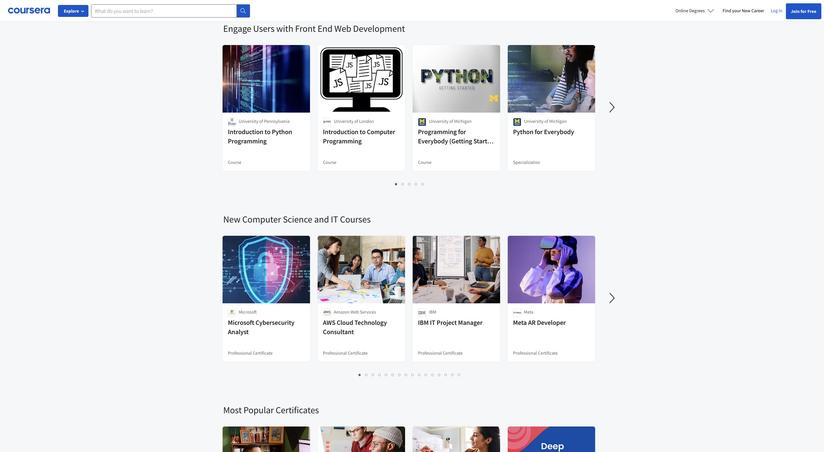 Task type: locate. For each thing, give the bounding box(es) containing it.
1 for engage users with front end web development
[[395, 181, 398, 187]]

0 horizontal spatial python
[[272, 128, 292, 136]]

university of michigan for python
[[524, 118, 567, 124]]

1 horizontal spatial 5 button
[[420, 180, 426, 188]]

programming
[[418, 128, 457, 136], [228, 137, 267, 145], [323, 137, 362, 145]]

ibm down ibm image
[[418, 319, 429, 327]]

3 professional certificate from the left
[[418, 350, 463, 356]]

university of michigan
[[429, 118, 472, 124], [524, 118, 567, 124]]

1 vertical spatial 3
[[372, 372, 375, 378]]

11 button
[[423, 371, 430, 379]]

4 professional certificate from the left
[[513, 350, 558, 356]]

4 university from the left
[[524, 118, 544, 124]]

5
[[422, 181, 424, 187], [385, 372, 388, 378]]

university
[[239, 118, 259, 124], [334, 118, 354, 124], [429, 118, 449, 124], [524, 118, 544, 124]]

everybody for programming for everybody (getting started with python)
[[418, 137, 448, 145]]

4 button
[[413, 180, 420, 188], [377, 371, 383, 379]]

introduction down university of london icon
[[323, 128, 359, 136]]

of up programming for everybody (getting started with python)
[[450, 118, 454, 124]]

2 university from the left
[[334, 118, 354, 124]]

professional certificate down consultant
[[323, 350, 368, 356]]

1 for new computer science and it courses
[[359, 372, 361, 378]]

certificates
[[276, 404, 319, 416]]

it
[[331, 213, 338, 225], [430, 319, 436, 327]]

1 professional certificate from the left
[[228, 350, 273, 356]]

online
[[676, 8, 689, 14]]

university of michigan for programming
[[429, 118, 472, 124]]

1 horizontal spatial computer
[[367, 128, 395, 136]]

for inside programming for everybody (getting started with python)
[[458, 128, 466, 136]]

1 professional from the left
[[228, 350, 252, 356]]

1 university of michigan from the left
[[429, 118, 472, 124]]

certificate up 15 button
[[443, 350, 463, 356]]

4 certificate from the left
[[538, 350, 558, 356]]

most popular certificates carousel element
[[220, 384, 825, 452]]

0 vertical spatial 3 button
[[407, 180, 413, 188]]

1 vertical spatial 4
[[379, 372, 381, 378]]

1 introduction from the left
[[228, 128, 264, 136]]

university right university of michigan icon
[[429, 118, 449, 124]]

0 horizontal spatial introduction
[[228, 128, 264, 136]]

introduction inside 'introduction to python programming'
[[228, 128, 264, 136]]

list for engage users with front end web development
[[223, 180, 596, 188]]

1 horizontal spatial 2
[[402, 181, 405, 187]]

1 university from the left
[[239, 118, 259, 124]]

certificate down aws cloud technology consultant
[[348, 350, 368, 356]]

0 horizontal spatial to
[[265, 128, 271, 136]]

4 button for engage users with front end web development
[[413, 180, 420, 188]]

1 of from the left
[[259, 118, 263, 124]]

1 course from the left
[[228, 159, 242, 165]]

london
[[359, 118, 374, 124]]

0 horizontal spatial for
[[458, 128, 466, 136]]

michigan up (getting on the right top of page
[[455, 118, 472, 124]]

of for python for everybody
[[545, 118, 549, 124]]

introduction
[[228, 128, 264, 136], [323, 128, 359, 136]]

microsoft
[[239, 309, 257, 315], [228, 319, 254, 327]]

2
[[402, 181, 405, 187], [365, 372, 368, 378]]

3 button
[[407, 180, 413, 188], [370, 371, 377, 379]]

0 vertical spatial 5
[[422, 181, 424, 187]]

programming down university of london
[[323, 137, 362, 145]]

0 vertical spatial 4
[[415, 181, 418, 187]]

introduction to computer programming
[[323, 128, 395, 145]]

What do you want to learn? text field
[[91, 4, 237, 17]]

0 vertical spatial list
[[223, 180, 596, 188]]

0 vertical spatial 4 button
[[413, 180, 420, 188]]

1 horizontal spatial course
[[323, 159, 337, 165]]

1 vertical spatial 4 button
[[377, 371, 383, 379]]

0 vertical spatial ibm
[[429, 309, 437, 315]]

1 horizontal spatial michigan
[[550, 118, 567, 124]]

5 button for engage users with front end web development
[[420, 180, 426, 188]]

2 to from the left
[[360, 128, 366, 136]]

1 vertical spatial everybody
[[418, 137, 448, 145]]

0 vertical spatial 3
[[409, 181, 411, 187]]

1 vertical spatial microsoft
[[228, 319, 254, 327]]

1 vertical spatial new
[[223, 213, 241, 225]]

certificate for project
[[443, 350, 463, 356]]

introduction down university of pennsylvania icon
[[228, 128, 264, 136]]

online degrees
[[676, 8, 705, 14]]

2 horizontal spatial for
[[801, 8, 807, 14]]

1 inside engage users with front end web development carousel element
[[395, 181, 398, 187]]

1 vertical spatial it
[[430, 319, 436, 327]]

3 inside new computer science and it courses carousel element
[[372, 372, 375, 378]]

course for introduction to python programming
[[228, 159, 242, 165]]

2 introduction from the left
[[323, 128, 359, 136]]

2 for engage users with front end web development
[[402, 181, 405, 187]]

professional down analyst
[[228, 350, 252, 356]]

0 vertical spatial new
[[742, 8, 751, 14]]

certificate
[[253, 350, 273, 356], [348, 350, 368, 356], [443, 350, 463, 356], [538, 350, 558, 356]]

2 course from the left
[[323, 159, 337, 165]]

microsoft for microsoft
[[239, 309, 257, 315]]

0 horizontal spatial 3
[[372, 372, 375, 378]]

consultant
[[323, 328, 354, 336]]

introduction to python programming
[[228, 128, 292, 145]]

everybody inside programming for everybody (getting started with python)
[[418, 137, 448, 145]]

1 vertical spatial 2
[[365, 372, 368, 378]]

5 button inside engage users with front end web development carousel element
[[420, 180, 426, 188]]

microsoft for microsoft cybersecurity analyst
[[228, 319, 254, 327]]

users
[[253, 23, 275, 34]]

16 button
[[456, 371, 464, 379]]

3 for new computer science and it courses
[[372, 372, 375, 378]]

4 inside engage users with front end web development carousel element
[[415, 181, 418, 187]]

it left project
[[430, 319, 436, 327]]

1 certificate from the left
[[253, 350, 273, 356]]

0 horizontal spatial 5
[[385, 372, 388, 378]]

1 button inside engage users with front end web development carousel element
[[393, 180, 400, 188]]

join for free
[[791, 8, 817, 14]]

for for python
[[535, 128, 543, 136]]

professional for meta ar developer
[[513, 350, 537, 356]]

professional certificate up 13
[[418, 350, 463, 356]]

with left "python)"
[[418, 146, 431, 154]]

list
[[223, 180, 596, 188], [223, 371, 596, 379]]

0 vertical spatial 2
[[402, 181, 405, 187]]

0 vertical spatial 1
[[395, 181, 398, 187]]

2 button
[[400, 180, 407, 188], [363, 371, 370, 379]]

1 horizontal spatial 4 button
[[413, 180, 420, 188]]

4 inside new computer science and it courses carousel element
[[379, 372, 381, 378]]

1 vertical spatial 3 button
[[370, 371, 377, 379]]

1 horizontal spatial 4
[[415, 181, 418, 187]]

0 horizontal spatial 4 button
[[377, 371, 383, 379]]

3
[[409, 181, 411, 187], [372, 372, 375, 378]]

1 vertical spatial list
[[223, 371, 596, 379]]

of left london
[[355, 118, 358, 124]]

university right university of london icon
[[334, 118, 354, 124]]

university of michigan up programming for everybody (getting started with python)
[[429, 118, 472, 124]]

4 of from the left
[[545, 118, 549, 124]]

1 horizontal spatial university of michigan
[[524, 118, 567, 124]]

with left the front
[[277, 23, 294, 34]]

with inside programming for everybody (getting started with python)
[[418, 146, 431, 154]]

web
[[335, 23, 352, 34], [351, 309, 359, 315]]

4 for engage users with front end web development
[[415, 181, 418, 187]]

4 professional from the left
[[513, 350, 537, 356]]

programming down university of pennsylvania icon
[[228, 137, 267, 145]]

1 horizontal spatial 2 button
[[400, 180, 407, 188]]

5 button inside new computer science and it courses carousel element
[[383, 371, 390, 379]]

of up 'introduction to python programming'
[[259, 118, 263, 124]]

0 horizontal spatial 2 button
[[363, 371, 370, 379]]

university right university of pennsylvania icon
[[239, 118, 259, 124]]

university up python for everybody
[[524, 118, 544, 124]]

1 vertical spatial web
[[351, 309, 359, 315]]

ar
[[529, 319, 536, 327]]

2 horizontal spatial programming
[[418, 128, 457, 136]]

introduction for introduction to python programming
[[228, 128, 264, 136]]

python down the "pennsylvania" at top left
[[272, 128, 292, 136]]

microsoft right microsoft image
[[239, 309, 257, 315]]

for up specialization
[[535, 128, 543, 136]]

services
[[360, 309, 376, 315]]

professional certificate for technology
[[323, 350, 368, 356]]

2 python from the left
[[513, 128, 534, 136]]

2 certificate from the left
[[348, 350, 368, 356]]

0 horizontal spatial 1 button
[[357, 371, 363, 379]]

next slide image
[[605, 99, 620, 115]]

ibm for ibm
[[429, 309, 437, 315]]

explore button
[[58, 5, 89, 17]]

programming down university of michigan icon
[[418, 128, 457, 136]]

1 vertical spatial meta
[[513, 319, 527, 327]]

professional certificate down ar
[[513, 350, 558, 356]]

find your new career link
[[720, 7, 768, 15]]

1 button for engage users with front end web development
[[393, 180, 400, 188]]

5 inside engage users with front end web development carousel element
[[422, 181, 424, 187]]

for up (getting on the right top of page
[[458, 128, 466, 136]]

4 button inside engage users with front end web development carousel element
[[413, 180, 420, 188]]

programming inside the introduction to computer programming
[[323, 137, 362, 145]]

michigan for programming
[[455, 118, 472, 124]]

2 button for new computer science and it courses
[[363, 371, 370, 379]]

0 vertical spatial 2 button
[[400, 180, 407, 188]]

professional down consultant
[[323, 350, 347, 356]]

1 inside new computer science and it courses carousel element
[[359, 372, 361, 378]]

3 of from the left
[[450, 118, 454, 124]]

3 certificate from the left
[[443, 350, 463, 356]]

computer inside the introduction to computer programming
[[367, 128, 395, 136]]

new computer science and it courses carousel element
[[220, 194, 825, 384]]

0 vertical spatial with
[[277, 23, 294, 34]]

professional certificate
[[228, 350, 273, 356], [323, 350, 368, 356], [418, 350, 463, 356], [513, 350, 558, 356]]

professional certificate down analyst
[[228, 350, 273, 356]]

2 inside new computer science and it courses carousel element
[[365, 372, 368, 378]]

1 horizontal spatial 1
[[395, 181, 398, 187]]

microsoft inside microsoft cybersecurity analyst
[[228, 319, 254, 327]]

developer
[[537, 319, 566, 327]]

michigan
[[455, 118, 472, 124], [550, 118, 567, 124]]

0 vertical spatial microsoft
[[239, 309, 257, 315]]

cloud
[[337, 319, 353, 327]]

1 horizontal spatial ibm
[[429, 309, 437, 315]]

0 vertical spatial meta
[[524, 309, 534, 315]]

1 horizontal spatial everybody
[[544, 128, 575, 136]]

0 horizontal spatial 1
[[359, 372, 361, 378]]

0 horizontal spatial computer
[[242, 213, 281, 225]]

None search field
[[91, 4, 250, 17]]

1 horizontal spatial 5
[[422, 181, 424, 187]]

analyst
[[228, 328, 249, 336]]

3 university from the left
[[429, 118, 449, 124]]

of
[[259, 118, 263, 124], [355, 118, 358, 124], [450, 118, 454, 124], [545, 118, 549, 124]]

3 inside engage users with front end web development carousel element
[[409, 181, 411, 187]]

project
[[437, 319, 457, 327]]

microsoft up analyst
[[228, 319, 254, 327]]

15
[[452, 372, 457, 378]]

programming inside 'introduction to python programming'
[[228, 137, 267, 145]]

web right "amazon"
[[351, 309, 359, 315]]

career
[[752, 8, 765, 14]]

certificate down developer
[[538, 350, 558, 356]]

list inside engage users with front end web development carousel element
[[223, 180, 596, 188]]

end
[[318, 23, 333, 34]]

google ux design professional certificate by google, image
[[413, 427, 501, 452]]

0 vertical spatial 1 button
[[393, 180, 400, 188]]

python
[[272, 128, 292, 136], [513, 128, 534, 136]]

10
[[418, 372, 424, 378]]

0 vertical spatial computer
[[367, 128, 395, 136]]

ibm right ibm image
[[429, 309, 437, 315]]

science
[[283, 213, 313, 225]]

michigan up python for everybody
[[550, 118, 567, 124]]

course for programming for everybody (getting started with python)
[[418, 159, 432, 165]]

13 button
[[436, 371, 444, 379]]

of for introduction to python programming
[[259, 118, 263, 124]]

most popular certificates
[[223, 404, 319, 416]]

everybody for python for everybody
[[544, 128, 575, 136]]

1 horizontal spatial programming
[[323, 137, 362, 145]]

professional
[[228, 350, 252, 356], [323, 350, 347, 356], [418, 350, 442, 356], [513, 350, 537, 356]]

deep learning specialization by deeplearning.ai, image
[[508, 427, 596, 452]]

ibm for ibm it project manager
[[418, 319, 429, 327]]

0 horizontal spatial 2
[[365, 372, 368, 378]]

0 horizontal spatial michigan
[[455, 118, 472, 124]]

10 button
[[416, 371, 424, 379]]

1
[[395, 181, 398, 187], [359, 372, 361, 378]]

of up python for everybody
[[545, 118, 549, 124]]

0 vertical spatial it
[[331, 213, 338, 225]]

8
[[405, 372, 408, 378]]

ibm
[[429, 309, 437, 315], [418, 319, 429, 327]]

python down university of michigan image
[[513, 128, 534, 136]]

1 python from the left
[[272, 128, 292, 136]]

to inside 'introduction to python programming'
[[265, 128, 271, 136]]

of for introduction to computer programming
[[355, 118, 358, 124]]

1 horizontal spatial 3 button
[[407, 180, 413, 188]]

2 professional certificate from the left
[[323, 350, 368, 356]]

certificate for technology
[[348, 350, 368, 356]]

introduction for introduction to computer programming
[[323, 128, 359, 136]]

1 horizontal spatial 1 button
[[393, 180, 400, 188]]

3 course from the left
[[418, 159, 432, 165]]

1 to from the left
[[265, 128, 271, 136]]

introduction inside the introduction to computer programming
[[323, 128, 359, 136]]

meta up ar
[[524, 309, 534, 315]]

to down london
[[360, 128, 366, 136]]

0 horizontal spatial programming
[[228, 137, 267, 145]]

2 professional from the left
[[323, 350, 347, 356]]

coursera image
[[8, 5, 50, 16]]

4
[[415, 181, 418, 187], [379, 372, 381, 378]]

0 vertical spatial everybody
[[544, 128, 575, 136]]

1 horizontal spatial to
[[360, 128, 366, 136]]

2 michigan from the left
[[550, 118, 567, 124]]

0 horizontal spatial course
[[228, 159, 242, 165]]

2 list from the top
[[223, 371, 596, 379]]

1 horizontal spatial for
[[535, 128, 543, 136]]

1 vertical spatial 1
[[359, 372, 361, 378]]

it right and in the left of the page
[[331, 213, 338, 225]]

5 inside new computer science and it courses carousel element
[[385, 372, 388, 378]]

meta down meta icon
[[513, 319, 527, 327]]

next slide image
[[605, 290, 620, 306]]

1 michigan from the left
[[455, 118, 472, 124]]

2 of from the left
[[355, 118, 358, 124]]

1 horizontal spatial with
[[418, 146, 431, 154]]

meta
[[524, 309, 534, 315], [513, 319, 527, 327]]

ibm image
[[418, 309, 427, 317]]

university of pennsylvania
[[239, 118, 290, 124]]

certificate down microsoft cybersecurity analyst
[[253, 350, 273, 356]]

1 horizontal spatial introduction
[[323, 128, 359, 136]]

university for introduction to python programming
[[239, 118, 259, 124]]

1 vertical spatial 1 button
[[357, 371, 363, 379]]

1 vertical spatial 5 button
[[383, 371, 390, 379]]

professional down ar
[[513, 350, 537, 356]]

list inside new computer science and it courses carousel element
[[223, 371, 596, 379]]

web right end
[[335, 23, 352, 34]]

2 university of michigan from the left
[[524, 118, 567, 124]]

everybody
[[544, 128, 575, 136], [418, 137, 448, 145]]

for
[[801, 8, 807, 14], [458, 128, 466, 136], [535, 128, 543, 136]]

4 for new computer science and it courses
[[379, 372, 381, 378]]

to for computer
[[360, 128, 366, 136]]

0 horizontal spatial it
[[331, 213, 338, 225]]

5 button
[[420, 180, 426, 188], [383, 371, 390, 379]]

1 vertical spatial computer
[[242, 213, 281, 225]]

technology
[[355, 319, 387, 327]]

2 horizontal spatial course
[[418, 159, 432, 165]]

2 inside engage users with front end web development carousel element
[[402, 181, 405, 187]]

0 horizontal spatial ibm
[[418, 319, 429, 327]]

for right join
[[801, 8, 807, 14]]

1 vertical spatial ibm
[[418, 319, 429, 327]]

1 button
[[393, 180, 400, 188], [357, 371, 363, 379]]

0 horizontal spatial 4
[[379, 372, 381, 378]]

1 horizontal spatial python
[[513, 128, 534, 136]]

in
[[779, 8, 783, 14]]

0 horizontal spatial university of michigan
[[429, 118, 472, 124]]

5 button for new computer science and it courses
[[383, 371, 390, 379]]

3 professional from the left
[[418, 350, 442, 356]]

6 button
[[390, 371, 397, 379]]

university of michigan up python for everybody
[[524, 118, 567, 124]]

professional up 11
[[418, 350, 442, 356]]

1 vertical spatial with
[[418, 146, 431, 154]]

0 horizontal spatial 5 button
[[383, 371, 390, 379]]

0 horizontal spatial everybody
[[418, 137, 448, 145]]

0 vertical spatial 5 button
[[420, 180, 426, 188]]

manager
[[458, 319, 483, 327]]

started
[[474, 137, 495, 145]]

0 horizontal spatial 3 button
[[370, 371, 377, 379]]

1 vertical spatial 2 button
[[363, 371, 370, 379]]

1 horizontal spatial 3
[[409, 181, 411, 187]]

4 button inside new computer science and it courses carousel element
[[377, 371, 383, 379]]

for for join
[[801, 8, 807, 14]]

development
[[353, 23, 405, 34]]

to inside the introduction to computer programming
[[360, 128, 366, 136]]

1 vertical spatial 5
[[385, 372, 388, 378]]

1 list from the top
[[223, 180, 596, 188]]

to down university of pennsylvania
[[265, 128, 271, 136]]



Task type: describe. For each thing, give the bounding box(es) containing it.
13
[[438, 372, 444, 378]]

log in link
[[768, 7, 786, 15]]

amazon web services
[[334, 309, 376, 315]]

find your new career
[[723, 8, 765, 14]]

amazon web services image
[[323, 309, 331, 317]]

university for introduction to computer programming
[[334, 118, 354, 124]]

16
[[458, 372, 464, 378]]

university of michigan image
[[513, 118, 522, 126]]

engage
[[223, 23, 252, 34]]

explore
[[64, 8, 79, 14]]

professional for microsoft cybersecurity analyst
[[228, 350, 252, 356]]

of for programming for everybody (getting started with python)
[[450, 118, 454, 124]]

meta ar developer
[[513, 319, 566, 327]]

programming for introduction to computer programming
[[323, 137, 362, 145]]

specialization
[[513, 159, 541, 165]]

online degrees button
[[671, 3, 720, 18]]

14
[[445, 372, 450, 378]]

2 button for engage users with front end web development
[[400, 180, 407, 188]]

microsoft image
[[228, 309, 236, 317]]

programming for introduction to python programming
[[228, 137, 267, 145]]

1 button for new computer science and it courses
[[357, 371, 363, 379]]

meta image
[[513, 309, 522, 317]]

front
[[295, 23, 316, 34]]

5 for engage users with front end web development
[[422, 181, 424, 187]]

algorithms to take your programming to the next level carousel element
[[223, 0, 601, 3]]

1 horizontal spatial it
[[430, 319, 436, 327]]

your
[[733, 8, 741, 14]]

aws cloud technology consultant
[[323, 319, 387, 336]]

google it support professional certificate by google, image
[[318, 427, 406, 452]]

professional certificate for developer
[[513, 350, 558, 356]]

6
[[392, 372, 395, 378]]

10 11 12 13 14 15 16
[[418, 372, 464, 378]]

university of michigan image
[[418, 118, 427, 126]]

9 button
[[410, 371, 416, 379]]

7
[[399, 372, 401, 378]]

to for python
[[265, 128, 271, 136]]

certificate for analyst
[[253, 350, 273, 356]]

courses
[[340, 213, 371, 225]]

12 button
[[430, 371, 437, 379]]

web inside new computer science and it courses carousel element
[[351, 309, 359, 315]]

for for programming
[[458, 128, 466, 136]]

3 button for engage users with front end web development
[[407, 180, 413, 188]]

9
[[412, 372, 414, 378]]

3 for engage users with front end web development
[[409, 181, 411, 187]]

0 horizontal spatial new
[[223, 213, 241, 225]]

12
[[432, 372, 437, 378]]

2 for new computer science and it courses
[[365, 372, 368, 378]]

python for everybody
[[513, 128, 575, 136]]

aws
[[323, 319, 336, 327]]

and
[[314, 213, 329, 225]]

professional for ibm it project manager
[[418, 350, 442, 356]]

14 button
[[443, 371, 450, 379]]

university of london image
[[323, 118, 331, 126]]

0 vertical spatial web
[[335, 23, 352, 34]]

engage users with front end web development
[[223, 23, 405, 34]]

pennsylvania
[[264, 118, 290, 124]]

professional for aws cloud technology consultant
[[323, 350, 347, 356]]

(getting
[[450, 137, 473, 145]]

programming for everybody (getting started with python)
[[418, 128, 495, 154]]

google data analytics professional certificate by google, image
[[223, 427, 311, 452]]

1 horizontal spatial new
[[742, 8, 751, 14]]

7 button
[[397, 371, 403, 379]]

new computer science and it courses
[[223, 213, 371, 225]]

certificate for developer
[[538, 350, 558, 356]]

michigan for python
[[550, 118, 567, 124]]

join for free link
[[786, 3, 822, 19]]

join
[[791, 8, 800, 14]]

log
[[771, 8, 778, 14]]

ibm it project manager
[[418, 319, 483, 327]]

university for programming for everybody (getting started with python)
[[429, 118, 449, 124]]

amazon
[[334, 309, 350, 315]]

15 button
[[450, 371, 457, 379]]

university for python for everybody
[[524, 118, 544, 124]]

3 button for new computer science and it courses
[[370, 371, 377, 379]]

professional certificate for project
[[418, 350, 463, 356]]

free
[[808, 8, 817, 14]]

professional certificate for analyst
[[228, 350, 273, 356]]

log in
[[771, 8, 783, 14]]

programming inside programming for everybody (getting started with python)
[[418, 128, 457, 136]]

python inside 'introduction to python programming'
[[272, 128, 292, 136]]

find
[[723, 8, 732, 14]]

4 button for new computer science and it courses
[[377, 371, 383, 379]]

11
[[425, 372, 430, 378]]

university of pennsylvania image
[[228, 118, 236, 126]]

meta for meta ar developer
[[513, 319, 527, 327]]

5 for new computer science and it courses
[[385, 372, 388, 378]]

8 button
[[403, 371, 410, 379]]

cybersecurity
[[256, 319, 295, 327]]

most
[[223, 404, 242, 416]]

python)
[[432, 146, 455, 154]]

microsoft cybersecurity analyst
[[228, 319, 295, 336]]

0 horizontal spatial with
[[277, 23, 294, 34]]

popular
[[244, 404, 274, 416]]

university of london
[[334, 118, 374, 124]]

meta for meta
[[524, 309, 534, 315]]

degrees
[[690, 8, 705, 14]]

course for introduction to computer programming
[[323, 159, 337, 165]]

engage users with front end web development carousel element
[[220, 3, 825, 194]]

list for new computer science and it courses
[[223, 371, 596, 379]]



Task type: vqa. For each thing, say whether or not it's contained in the screenshot.
Technology at the bottom left of the page
yes



